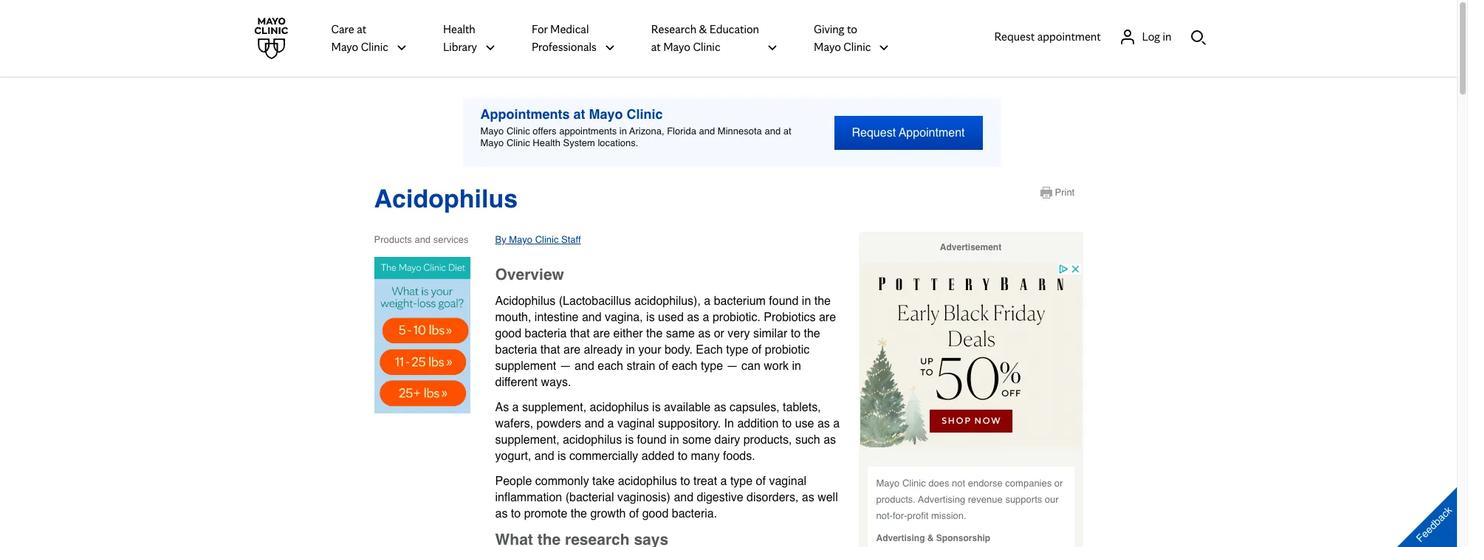 Task type: describe. For each thing, give the bounding box(es) containing it.
and up commonly
[[535, 450, 554, 463]]

companies
[[1005, 478, 1052, 489]]

to inside giving to mayo clinic
[[847, 22, 857, 36]]

and right minnesota
[[765, 126, 781, 137]]

probiotic
[[765, 343, 810, 357]]

acidophilus link
[[374, 185, 518, 213]]

at inside research & education at mayo clinic
[[651, 40, 661, 54]]

for medical professionals button
[[532, 20, 616, 57]]

wafers,
[[495, 417, 533, 431]]

0 horizontal spatial are
[[564, 343, 581, 357]]

care at mayo clinic
[[331, 22, 388, 54]]

good inside 'acidophilus (lactobacillus acidophilus), a bacterium found in the mouth, intestine and vagina, is used as a probiotic. probiotics are good bacteria that are either the same as or very similar to the bacteria that are already in your body. each type of probiotic supplement — and each strain of each type — can work in different ways.'
[[495, 327, 521, 340]]

appointments at mayo clinic mayo clinic offers appointments in arizona, florida and minnesota and at mayo clinic health system locations.
[[480, 106, 791, 148]]

0 vertical spatial that
[[570, 327, 590, 340]]

to down inflammation
[[511, 507, 521, 521]]

can
[[742, 360, 761, 373]]

a up the 'commercially' at the left bottom of page
[[608, 417, 614, 431]]

supports
[[1005, 494, 1042, 505]]

1 vertical spatial are
[[593, 327, 610, 340]]

the up probiotics
[[814, 295, 831, 308]]

products,
[[743, 434, 792, 447]]

1 vertical spatial acidophilus
[[563, 434, 622, 447]]

addition
[[737, 417, 779, 431]]

appointment
[[1037, 29, 1101, 43]]

0 vertical spatial type
[[726, 343, 749, 357]]

strain
[[627, 360, 655, 373]]

giving to mayo clinic
[[814, 22, 871, 54]]

advertisement region
[[860, 263, 1082, 448]]

and up the 'commercially' at the left bottom of page
[[585, 417, 604, 431]]

at right minnesota
[[783, 126, 791, 137]]

our
[[1045, 494, 1059, 505]]

take
[[592, 475, 615, 488]]

florida
[[667, 126, 696, 137]]

commonly
[[535, 475, 589, 488]]

locations.
[[598, 137, 638, 148]]

appointment
[[899, 126, 965, 140]]

research & education at mayo clinic
[[651, 22, 759, 54]]

is up the 'commercially' at the left bottom of page
[[625, 434, 634, 447]]

yogurt,
[[495, 450, 531, 463]]

added
[[642, 450, 674, 463]]

care at mayo clinic button
[[331, 20, 408, 57]]

in down probiotic
[[792, 360, 801, 373]]

log
[[1142, 29, 1160, 43]]

acidophilus for acidophilus (lactobacillus acidophilus), a bacterium found in the mouth, intestine and vagina, is used as a probiotic. probiotics are good bacteria that are either the same as or very similar to the bacteria that are already in your body. each type of probiotic supplement — and each strain of each type — can work in different ways.
[[495, 295, 556, 308]]

of up can
[[752, 343, 762, 357]]

products.
[[876, 494, 916, 505]]

already
[[584, 343, 623, 357]]

by mayo clinic staff link
[[495, 234, 581, 245]]

2 horizontal spatial are
[[819, 311, 836, 324]]

same
[[666, 327, 695, 340]]

the down probiotics
[[804, 327, 820, 340]]

in
[[724, 417, 734, 431]]

in inside appointments at mayo clinic mayo clinic offers appointments in arizona, florida and minnesota and at mayo clinic health system locations.
[[620, 126, 627, 137]]

appointments
[[480, 106, 570, 122]]

care
[[331, 22, 354, 36]]

disorders,
[[747, 491, 799, 504]]

not-
[[876, 510, 893, 521]]

foods.
[[723, 450, 755, 463]]

such
[[795, 434, 820, 447]]

products and services
[[374, 234, 469, 245]]

mouth,
[[495, 311, 531, 324]]

acidophilus for acidophilus
[[374, 185, 518, 213]]

to down some
[[678, 450, 688, 463]]

mayo inside giving to mayo clinic
[[814, 40, 841, 54]]

print
[[1055, 187, 1075, 198]]

bacteria.
[[672, 507, 717, 521]]

inflammation
[[495, 491, 562, 504]]

1 vertical spatial advertising
[[876, 533, 925, 544]]

of down vaginosis)
[[629, 507, 639, 521]]

as left well in the right of the page
[[802, 491, 814, 504]]

probiotics
[[764, 311, 816, 324]]

supplement
[[495, 360, 556, 373]]

as up same
[[687, 311, 699, 324]]

as up each
[[698, 327, 711, 340]]

for
[[532, 22, 548, 36]]

found inside 'acidophilus (lactobacillus acidophilus), a bacterium found in the mouth, intestine and vagina, is used as a probiotic. probiotics are good bacteria that are either the same as or very similar to the bacteria that are already in your body. each type of probiotic supplement — and each strain of each type — can work in different ways.'
[[769, 295, 799, 308]]

health inside appointments at mayo clinic mayo clinic offers appointments in arizona, florida and minnesota and at mayo clinic health system locations.
[[533, 137, 560, 148]]

profit
[[907, 510, 929, 521]]

0 vertical spatial bacteria
[[525, 327, 567, 340]]

as a supplement, acidophilus is available as capsules, tablets, wafers, powders and a vaginal suppository. in addition to use as a supplement, acidophilus is found in some dairy products, such as yogurt, and is commercially added to many foods.
[[495, 401, 840, 463]]

in inside text box
[[1163, 29, 1172, 43]]

staff
[[561, 234, 581, 245]]

the mayo clinic diet: what is your weight-loss goal? 5-10 lbs, 11-25 lbs, or 25+ lbs image
[[374, 257, 470, 413]]

very
[[728, 327, 750, 340]]

advertising inside mayo clinic does not endorse companies or products. advertising revenue supports our not-for-profit mission.
[[918, 494, 965, 505]]

your
[[638, 343, 661, 357]]

overview
[[495, 266, 564, 284]]

mayo clinic does not endorse companies or products. advertising revenue supports our not-for-profit mission.
[[876, 478, 1063, 521]]

offers
[[533, 126, 557, 137]]

clinic inside overview main content
[[535, 234, 559, 245]]

some
[[682, 434, 711, 447]]

mayo clinic home page image
[[250, 18, 291, 59]]

as up in
[[714, 401, 726, 414]]

& for sponsorship
[[927, 533, 934, 544]]

capsules,
[[730, 401, 780, 414]]

tablets,
[[783, 401, 821, 414]]

research & education at mayo clinic button
[[651, 20, 778, 57]]

use
[[795, 417, 814, 431]]

library
[[443, 40, 477, 54]]

acidophilus for supplement,
[[590, 401, 649, 414]]

bacterium
[[714, 295, 766, 308]]

health inside health library
[[443, 22, 475, 36]]

medical
[[550, 22, 589, 36]]

at up appointments
[[573, 106, 585, 122]]

mayo inside research & education at mayo clinic
[[663, 40, 690, 54]]

type inside the people commonly take acidophilus to treat a type of vaginal inflammation (bacterial vaginosis) and digestive disorders, as well as to promote the growth of good bacteria.
[[730, 475, 753, 488]]

2 each from the left
[[672, 360, 698, 373]]

either
[[613, 327, 643, 340]]

for-
[[893, 510, 907, 521]]

as
[[495, 401, 509, 414]]

is left the available
[[652, 401, 661, 414]]

each
[[696, 343, 723, 357]]

clinic inside research & education at mayo clinic
[[693, 40, 721, 54]]

work
[[764, 360, 789, 373]]

vaginosis)
[[617, 491, 671, 504]]

professionals
[[532, 40, 597, 54]]

products
[[374, 234, 412, 245]]

and down (lactobacillus
[[582, 311, 602, 324]]

and down already
[[575, 360, 594, 373]]

1 vertical spatial type
[[701, 360, 723, 373]]

Log in text field
[[1142, 28, 1172, 45]]



Task type: vqa. For each thing, say whether or not it's contained in the screenshot.
EARLY
no



Task type: locate. For each thing, give the bounding box(es) containing it.
that
[[570, 327, 590, 340], [541, 343, 560, 357]]

1 vertical spatial supplement,
[[495, 434, 560, 447]]

& right research
[[699, 22, 707, 36]]

1 vertical spatial &
[[927, 533, 934, 544]]

type
[[726, 343, 749, 357], [701, 360, 723, 373], [730, 475, 753, 488]]

0 vertical spatial are
[[819, 311, 836, 324]]

acidophilus),
[[634, 295, 701, 308]]

system
[[563, 137, 595, 148]]

request left appointment at the right top
[[852, 126, 896, 140]]

in inside 'as a supplement, acidophilus is available as capsules, tablets, wafers, powders and a vaginal suppository. in addition to use as a supplement, acidophilus is found in some dairy products, such as yogurt, and is commercially added to many foods.'
[[670, 434, 679, 447]]

advertising
[[918, 494, 965, 505], [876, 533, 925, 544]]

is left used
[[646, 311, 655, 324]]

request inside text field
[[994, 29, 1035, 43]]

are right probiotics
[[819, 311, 836, 324]]

as right such
[[824, 434, 836, 447]]

many
[[691, 450, 720, 463]]

0 vertical spatial &
[[699, 22, 707, 36]]

0 horizontal spatial good
[[495, 327, 521, 340]]

advertising & sponsorship
[[876, 533, 991, 544]]

0 horizontal spatial health
[[443, 22, 475, 36]]

used
[[658, 311, 684, 324]]

the inside the people commonly take acidophilus to treat a type of vaginal inflammation (bacterial vaginosis) and digestive disorders, as well as to promote the growth of good bacteria.
[[571, 507, 587, 521]]

good down mouth,
[[495, 327, 521, 340]]

1 horizontal spatial or
[[1055, 478, 1063, 489]]

bacteria
[[525, 327, 567, 340], [495, 343, 537, 357]]

0 vertical spatial or
[[714, 327, 724, 340]]

clinic inside giving to mayo clinic
[[844, 40, 871, 54]]

vagina,
[[605, 311, 643, 324]]

similar
[[753, 327, 787, 340]]

as
[[687, 311, 699, 324], [698, 327, 711, 340], [714, 401, 726, 414], [817, 417, 830, 431], [824, 434, 836, 447], [802, 491, 814, 504], [495, 507, 508, 521]]

at down research
[[651, 40, 661, 54]]

(bacterial
[[565, 491, 614, 504]]

and inside the people commonly take acidophilus to treat a type of vaginal inflammation (bacterial vaginosis) and digestive disorders, as well as to promote the growth of good bacteria.
[[674, 491, 694, 504]]

good inside the people commonly take acidophilus to treat a type of vaginal inflammation (bacterial vaginosis) and digestive disorders, as well as to promote the growth of good bacteria.
[[642, 507, 669, 521]]

0 vertical spatial health
[[443, 22, 475, 36]]

found up probiotics
[[769, 295, 799, 308]]

to right giving
[[847, 22, 857, 36]]

— up ways.
[[560, 360, 571, 373]]

health
[[443, 22, 475, 36], [533, 137, 560, 148]]

services
[[433, 234, 469, 245]]

request for request appointment
[[994, 29, 1035, 43]]

0 horizontal spatial &
[[699, 22, 707, 36]]

of down your
[[659, 360, 669, 373]]

in right the log
[[1163, 29, 1172, 43]]

1 vertical spatial acidophilus
[[495, 295, 556, 308]]

and left services
[[415, 234, 431, 245]]

education
[[710, 22, 759, 36]]

in up locations.
[[620, 126, 627, 137]]

1 horizontal spatial request
[[994, 29, 1035, 43]]

that up already
[[570, 327, 590, 340]]

or inside 'acidophilus (lactobacillus acidophilus), a bacterium found in the mouth, intestine and vagina, is used as a probiotic. probiotics are good bacteria that are either the same as or very similar to the bacteria that are already in your body. each type of probiotic supplement — and each strain of each type — can work in different ways.'
[[714, 327, 724, 340]]

ways.
[[541, 376, 571, 389]]

at inside care at mayo clinic
[[357, 22, 366, 36]]

mission.
[[931, 510, 966, 521]]

a right "use"
[[833, 417, 840, 431]]

research
[[651, 22, 697, 36]]

0 vertical spatial supplement,
[[522, 401, 586, 414]]

& inside research & education at mayo clinic
[[699, 22, 707, 36]]

or up each
[[714, 327, 724, 340]]

1 vertical spatial health
[[533, 137, 560, 148]]

0 horizontal spatial found
[[637, 434, 667, 447]]

sponsorship
[[936, 533, 991, 544]]

1 horizontal spatial are
[[593, 327, 610, 340]]

each down already
[[598, 360, 623, 373]]

supplement, down wafers,
[[495, 434, 560, 447]]

by mayo clinic staff
[[495, 234, 581, 245]]

health library
[[443, 22, 477, 54]]

type down foods. on the bottom of page
[[730, 475, 753, 488]]

request appointment link
[[994, 28, 1101, 45]]

is up commonly
[[558, 450, 566, 463]]

print link
[[1040, 185, 1083, 201]]

as down inflammation
[[495, 507, 508, 521]]

commercially
[[569, 450, 638, 463]]

log in link
[[1119, 28, 1172, 45]]

and up bacteria.
[[674, 491, 694, 504]]

2 vertical spatial acidophilus
[[618, 475, 677, 488]]

0 vertical spatial found
[[769, 295, 799, 308]]

promote
[[524, 507, 567, 521]]

health up library
[[443, 22, 475, 36]]

advertising down does
[[918, 494, 965, 505]]

and right florida
[[699, 126, 715, 137]]

1 horizontal spatial each
[[672, 360, 698, 373]]

Request appointment text field
[[994, 28, 1101, 45]]

vaginal inside the people commonly take acidophilus to treat a type of vaginal inflammation (bacterial vaginosis) and digestive disorders, as well as to promote the growth of good bacteria.
[[769, 475, 807, 488]]

0 vertical spatial good
[[495, 327, 521, 340]]

acidophilus up vaginosis)
[[618, 475, 677, 488]]

to inside 'acidophilus (lactobacillus acidophilus), a bacterium found in the mouth, intestine and vagina, is used as a probiotic. probiotics are good bacteria that are either the same as or very similar to the bacteria that are already in your body. each type of probiotic supplement — and each strain of each type — can work in different ways.'
[[791, 327, 801, 340]]

advertising down for-
[[876, 533, 925, 544]]

a right as at the bottom left
[[512, 401, 519, 414]]

0 horizontal spatial or
[[714, 327, 724, 340]]

& for education
[[699, 22, 707, 36]]

2 vertical spatial are
[[564, 343, 581, 357]]

at right the care
[[357, 22, 366, 36]]

in down either
[[626, 343, 635, 357]]

is inside 'acidophilus (lactobacillus acidophilus), a bacterium found in the mouth, intestine and vagina, is used as a probiotic. probiotics are good bacteria that are either the same as or very similar to the bacteria that are already in your body. each type of probiotic supplement — and each strain of each type — can work in different ways.'
[[646, 311, 655, 324]]

mayo inside mayo clinic does not endorse companies or products. advertising revenue supports our not-for-profit mission.
[[876, 478, 900, 489]]

mayo inside overview main content
[[509, 234, 533, 245]]

minnesota
[[718, 126, 762, 137]]

&
[[699, 22, 707, 36], [927, 533, 934, 544]]

that up supplement
[[541, 343, 560, 357]]

people
[[495, 475, 532, 488]]

health library button
[[443, 20, 496, 57]]

vaginal up disorders,
[[769, 475, 807, 488]]

& down profit
[[927, 533, 934, 544]]

good
[[495, 327, 521, 340], [642, 507, 669, 521]]

giving
[[814, 22, 845, 36]]

acidophilus inside the people commonly take acidophilus to treat a type of vaginal inflammation (bacterial vaginosis) and digestive disorders, as well as to promote the growth of good bacteria.
[[618, 475, 677, 488]]

mayo inside care at mayo clinic
[[331, 40, 358, 54]]

1 each from the left
[[598, 360, 623, 373]]

acidophilus
[[374, 185, 518, 213], [495, 295, 556, 308]]

feedback button
[[1385, 475, 1468, 547]]

to left treat
[[680, 475, 690, 488]]

arizona,
[[629, 126, 664, 137]]

to
[[847, 22, 857, 36], [791, 327, 801, 340], [782, 417, 792, 431], [678, 450, 688, 463], [680, 475, 690, 488], [511, 507, 521, 521]]

2 — from the left
[[726, 360, 738, 373]]

health down 'offers'
[[533, 137, 560, 148]]

0 vertical spatial acidophilus
[[590, 401, 649, 414]]

1 vertical spatial good
[[642, 507, 669, 521]]

— left can
[[726, 360, 738, 373]]

well
[[818, 491, 838, 504]]

bacteria up supplement
[[495, 343, 537, 357]]

dairy
[[715, 434, 740, 447]]

advertisement
[[940, 242, 1002, 253]]

request for request appointment
[[852, 126, 896, 140]]

appointments
[[559, 126, 617, 137]]

1 horizontal spatial good
[[642, 507, 669, 521]]

(lactobacillus
[[559, 295, 631, 308]]

different
[[495, 376, 538, 389]]

or
[[714, 327, 724, 340], [1055, 478, 1063, 489]]

0 horizontal spatial vaginal
[[617, 417, 655, 431]]

acidophilus inside 'acidophilus (lactobacillus acidophilus), a bacterium found in the mouth, intestine and vagina, is used as a probiotic. probiotics are good bacteria that are either the same as or very similar to the bacteria that are already in your body. each type of probiotic supplement — and each strain of each type — can work in different ways.'
[[495, 295, 556, 308]]

request appointment
[[852, 126, 965, 140]]

mayo
[[331, 40, 358, 54], [663, 40, 690, 54], [814, 40, 841, 54], [589, 106, 623, 122], [480, 126, 504, 137], [480, 137, 504, 148], [509, 234, 533, 245], [876, 478, 900, 489]]

type down each
[[701, 360, 723, 373]]

found inside 'as a supplement, acidophilus is available as capsules, tablets, wafers, powders and a vaginal suppository. in addition to use as a supplement, acidophilus is found in some dairy products, such as yogurt, and is commercially added to many foods.'
[[637, 434, 667, 447]]

1 horizontal spatial vaginal
[[769, 475, 807, 488]]

1 — from the left
[[560, 360, 571, 373]]

found
[[769, 295, 799, 308], [637, 434, 667, 447]]

of up disorders,
[[756, 475, 766, 488]]

type down very
[[726, 343, 749, 357]]

or up our
[[1055, 478, 1063, 489]]

to down probiotics
[[791, 327, 801, 340]]

the up your
[[646, 327, 663, 340]]

are up already
[[593, 327, 610, 340]]

as right "use"
[[817, 417, 830, 431]]

a up the digestive at bottom
[[720, 475, 727, 488]]

at
[[357, 22, 366, 36], [651, 40, 661, 54], [573, 106, 585, 122], [783, 126, 791, 137]]

1 vertical spatial bacteria
[[495, 343, 537, 357]]

bacteria down intestine at the bottom of page
[[525, 327, 567, 340]]

2 vertical spatial type
[[730, 475, 753, 488]]

is
[[646, 311, 655, 324], [652, 401, 661, 414], [625, 434, 634, 447], [558, 450, 566, 463]]

supplement,
[[522, 401, 586, 414], [495, 434, 560, 447]]

1 horizontal spatial &
[[927, 533, 934, 544]]

good down vaginosis)
[[642, 507, 669, 521]]

not
[[952, 478, 965, 489]]

request left the appointment
[[994, 29, 1035, 43]]

clinic inside mayo clinic does not endorse companies or products. advertising revenue supports our not-for-profit mission.
[[902, 478, 926, 489]]

0 vertical spatial advertising
[[918, 494, 965, 505]]

supplement, up 'powders'
[[522, 401, 586, 414]]

0 horizontal spatial each
[[598, 360, 623, 373]]

clinic inside care at mayo clinic
[[361, 40, 388, 54]]

1 vertical spatial or
[[1055, 478, 1063, 489]]

acidophilus up services
[[374, 185, 518, 213]]

in up probiotics
[[802, 295, 811, 308]]

1 vertical spatial that
[[541, 343, 560, 357]]

intestine
[[535, 311, 579, 324]]

are left already
[[564, 343, 581, 357]]

each down body.
[[672, 360, 698, 373]]

1 horizontal spatial that
[[570, 327, 590, 340]]

0 vertical spatial acidophilus
[[374, 185, 518, 213]]

overview main content
[[495, 232, 841, 547]]

log in
[[1142, 29, 1172, 43]]

vaginal inside 'as a supplement, acidophilus is available as capsules, tablets, wafers, powders and a vaginal suppository. in addition to use as a supplement, acidophilus is found in some dairy products, such as yogurt, and is commercially added to many foods.'
[[617, 417, 655, 431]]

request appointment
[[994, 29, 1101, 43]]

1 vertical spatial found
[[637, 434, 667, 447]]

1 horizontal spatial health
[[533, 137, 560, 148]]

treat
[[694, 475, 717, 488]]

1 vertical spatial vaginal
[[769, 475, 807, 488]]

acidophilus up the 'commercially' at the left bottom of page
[[563, 434, 622, 447]]

0 horizontal spatial request
[[852, 126, 896, 140]]

acidophilus for take
[[618, 475, 677, 488]]

1 horizontal spatial —
[[726, 360, 738, 373]]

a left bacterium
[[704, 295, 711, 308]]

acidophilus up mouth,
[[495, 295, 556, 308]]

in down suppository.
[[670, 434, 679, 447]]

the down (bacterial
[[571, 507, 587, 521]]

body.
[[665, 343, 693, 357]]

found up added
[[637, 434, 667, 447]]

people commonly take acidophilus to treat a type of vaginal inflammation (bacterial vaginosis) and digestive disorders, as well as to promote the growth of good bacteria.
[[495, 475, 838, 521]]

vaginal up added
[[617, 417, 655, 431]]

0 vertical spatial vaginal
[[617, 417, 655, 431]]

a inside the people commonly take acidophilus to treat a type of vaginal inflammation (bacterial vaginosis) and digestive disorders, as well as to promote the growth of good bacteria.
[[720, 475, 727, 488]]

a left probiotic.
[[703, 311, 709, 324]]

acidophilus (lactobacillus acidophilus), a bacterium found in the mouth, intestine and vagina, is used as a probiotic. probiotics are good bacteria that are either the same as or very similar to the bacteria that are already in your body. each type of probiotic supplement — and each strain of each type — can work in different ways.
[[495, 295, 836, 389]]

0 horizontal spatial —
[[560, 360, 571, 373]]

1 horizontal spatial found
[[769, 295, 799, 308]]

0 vertical spatial request
[[994, 29, 1035, 43]]

digestive
[[697, 491, 743, 504]]

acidophilus down strain in the left of the page
[[590, 401, 649, 414]]

powders
[[537, 417, 581, 431]]

to left "use"
[[782, 417, 792, 431]]

suppository.
[[658, 417, 721, 431]]

—
[[560, 360, 571, 373], [726, 360, 738, 373]]

revenue
[[968, 494, 1003, 505]]

or inside mayo clinic does not endorse companies or products. advertising revenue supports our not-for-profit mission.
[[1055, 478, 1063, 489]]

0 horizontal spatial that
[[541, 343, 560, 357]]

1 vertical spatial request
[[852, 126, 896, 140]]

for medical professionals
[[532, 22, 597, 54]]



